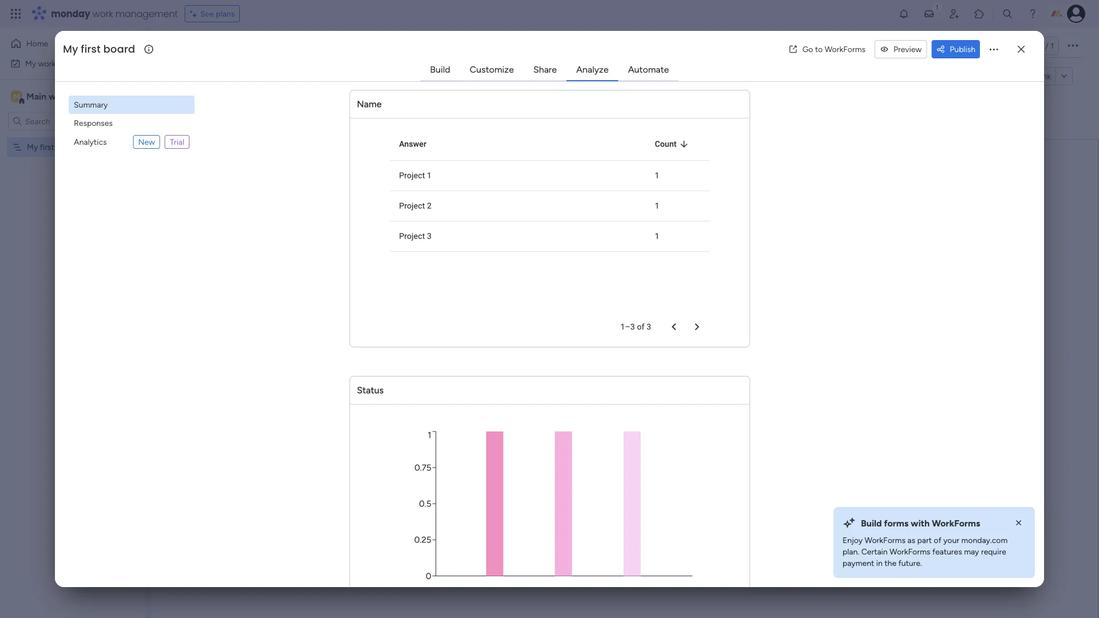 Task type: vqa. For each thing, say whether or not it's contained in the screenshot.
Due for Due date
no



Task type: locate. For each thing, give the bounding box(es) containing it.
0 horizontal spatial your
[[665, 234, 695, 253]]

1 vertical spatial 3
[[647, 322, 651, 332]]

menu item
[[69, 132, 195, 152]]

form
[[1020, 71, 1038, 81], [194, 72, 212, 81], [699, 234, 731, 253]]

features
[[933, 547, 963, 557]]

project 3
[[399, 232, 432, 241]]

my inside button
[[25, 58, 36, 68]]

1 for project 1
[[655, 171, 660, 180]]

may
[[965, 547, 980, 557]]

copy
[[999, 71, 1018, 81]]

workspace image
[[11, 90, 22, 103]]

project 2
[[399, 201, 432, 211]]

0 vertical spatial project
[[399, 171, 425, 180]]

by right powered
[[268, 71, 278, 82]]

0 vertical spatial 3
[[427, 232, 432, 241]]

build forms with workforms alert
[[834, 507, 1035, 578]]

my right home
[[63, 42, 78, 56]]

work right monday
[[93, 7, 113, 20]]

let's start by building your form
[[519, 234, 731, 253]]

my first board down monday work management
[[63, 42, 135, 56]]

work inside button
[[38, 58, 56, 68]]

workforms
[[825, 44, 866, 54], [932, 518, 981, 529], [865, 536, 906, 546], [890, 547, 931, 557]]

workforms up certain
[[865, 536, 906, 546]]

close image
[[1014, 518, 1025, 529]]

invite
[[1024, 41, 1044, 51]]

by right 'start'
[[586, 234, 603, 253]]

Search in workspace field
[[24, 115, 96, 128]]

2 vertical spatial my
[[27, 142, 38, 152]]

0 horizontal spatial by
[[268, 71, 278, 82]]

1 horizontal spatial board
[[103, 42, 135, 56]]

workforms right to
[[825, 44, 866, 54]]

my first board
[[63, 42, 135, 56], [27, 142, 77, 152]]

my first board down search in workspace field
[[27, 142, 77, 152]]

responses
[[74, 118, 113, 128]]

build left customize link
[[430, 64, 450, 75]]

of
[[637, 322, 645, 332], [934, 536, 942, 546]]

my down home
[[25, 58, 36, 68]]

1 vertical spatial my first board
[[27, 142, 77, 152]]

invite / 1
[[1024, 41, 1054, 51]]

workspace
[[49, 91, 94, 102]]

0 horizontal spatial build
[[430, 64, 450, 75]]

by
[[268, 71, 278, 82], [586, 234, 603, 253]]

work
[[93, 7, 113, 20], [38, 58, 56, 68]]

project
[[399, 171, 425, 180], [399, 201, 425, 211], [399, 232, 425, 241]]

build
[[430, 64, 450, 75], [861, 518, 882, 529]]

0 vertical spatial my
[[63, 42, 78, 56]]

certain
[[862, 547, 888, 557]]

of right 1–3
[[637, 322, 645, 332]]

1 horizontal spatial by
[[586, 234, 603, 253]]

2 vertical spatial project
[[399, 232, 425, 241]]

1 horizontal spatial build
[[861, 518, 882, 529]]

form for edit
[[194, 72, 212, 81]]

of inside enjoy workforms as part of your monday.com plan. certain workforms features may require payment in the future.
[[934, 536, 942, 546]]

build for build forms with workforms
[[861, 518, 882, 529]]

1 horizontal spatial first
[[81, 42, 101, 56]]

0 vertical spatial your
[[665, 234, 695, 253]]

build inside 'alert'
[[861, 518, 882, 529]]

0 vertical spatial of
[[637, 322, 645, 332]]

project down project 2
[[399, 232, 425, 241]]

notifications image
[[899, 8, 910, 19]]

1 vertical spatial my
[[25, 58, 36, 68]]

analyze
[[577, 64, 609, 75]]

management
[[116, 7, 178, 20]]

preview button
[[875, 40, 927, 58]]

0 vertical spatial board
[[103, 42, 135, 56]]

board
[[103, 42, 135, 56], [56, 142, 77, 152]]

see plans
[[200, 9, 235, 19]]

the
[[885, 559, 897, 568]]

edit
[[178, 72, 192, 81]]

powered
[[230, 71, 266, 82]]

analytics
[[74, 137, 107, 147]]

board down search in workspace field
[[56, 142, 77, 152]]

of right part
[[934, 536, 942, 546]]

my work button
[[7, 54, 123, 72]]

edit form
[[178, 72, 212, 81]]

invite members image
[[949, 8, 960, 19]]

see
[[200, 9, 214, 19]]

0 vertical spatial first
[[81, 42, 101, 56]]

go
[[803, 44, 814, 54]]

as
[[908, 536, 916, 546]]

my inside field
[[63, 42, 78, 56]]

0 horizontal spatial work
[[38, 58, 56, 68]]

2 horizontal spatial form
[[1020, 71, 1038, 81]]

customize link
[[461, 59, 523, 80]]

1 vertical spatial first
[[40, 142, 54, 152]]

3
[[427, 232, 432, 241], [647, 322, 651, 332]]

2 project from the top
[[399, 201, 425, 211]]

1 for project 2
[[655, 201, 660, 211]]

first
[[81, 42, 101, 56], [40, 142, 54, 152]]

answer button
[[399, 137, 441, 151]]

0 vertical spatial my first board
[[63, 42, 135, 56]]

workspace selection element
[[11, 90, 96, 105]]

your
[[665, 234, 695, 253], [944, 536, 960, 546]]

answer
[[399, 139, 426, 149]]

option
[[0, 137, 146, 139]]

1 horizontal spatial of
[[934, 536, 942, 546]]

1 vertical spatial of
[[934, 536, 942, 546]]

my first board list box
[[0, 135, 146, 312]]

0 horizontal spatial board
[[56, 142, 77, 152]]

project up project 2
[[399, 171, 425, 180]]

menu item containing analytics
[[69, 132, 195, 152]]

3 down 2
[[427, 232, 432, 241]]

my first board inside list box
[[27, 142, 77, 152]]

share
[[534, 64, 557, 75]]

1 vertical spatial build
[[861, 518, 882, 529]]

payment
[[843, 559, 875, 568]]

my down search in workspace field
[[27, 142, 38, 152]]

work for monday
[[93, 7, 113, 20]]

tab list containing build
[[421, 58, 679, 81]]

form for copy
[[1020, 71, 1038, 81]]

preview
[[894, 44, 922, 54]]

first down monday
[[81, 42, 101, 56]]

first down search in workspace field
[[40, 142, 54, 152]]

my
[[63, 42, 78, 56], [25, 58, 36, 68], [27, 142, 38, 152]]

tab list
[[421, 58, 679, 81]]

1 vertical spatial work
[[38, 58, 56, 68]]

1 horizontal spatial your
[[944, 536, 960, 546]]

select product image
[[10, 8, 22, 19]]

1 project from the top
[[399, 171, 425, 180]]

1 horizontal spatial form
[[699, 234, 731, 253]]

m
[[13, 92, 20, 101]]

1
[[1051, 41, 1054, 51], [427, 171, 432, 180], [655, 171, 660, 180], [655, 201, 660, 211], [655, 232, 660, 241]]

build left forms on the right of page
[[861, 518, 882, 529]]

main workspace
[[26, 91, 94, 102]]

0 vertical spatial build
[[430, 64, 450, 75]]

1 vertical spatial your
[[944, 536, 960, 546]]

3 right 1–3
[[647, 322, 651, 332]]

workforms inside button
[[825, 44, 866, 54]]

new
[[138, 137, 155, 147]]

work for my
[[38, 58, 56, 68]]

work down home
[[38, 58, 56, 68]]

board down monday work management
[[103, 42, 135, 56]]

build link
[[421, 59, 460, 80]]

0 horizontal spatial form
[[194, 72, 212, 81]]

go to workforms button
[[784, 40, 871, 58]]

count button
[[655, 137, 692, 151]]

1 horizontal spatial work
[[93, 7, 113, 20]]

help image
[[1027, 8, 1039, 19]]

0 vertical spatial work
[[93, 7, 113, 20]]

project left 2
[[399, 201, 425, 211]]

build forms with workforms
[[861, 518, 981, 529]]

summary
[[74, 100, 108, 110]]

analyze link
[[567, 59, 618, 80]]

1 for project 3
[[655, 232, 660, 241]]

region
[[390, 429, 709, 614]]

1 vertical spatial board
[[56, 142, 77, 152]]

1 vertical spatial project
[[399, 201, 425, 211]]

your up the features
[[944, 536, 960, 546]]

enjoy
[[843, 536, 863, 546]]

your right building
[[665, 234, 695, 253]]

0 horizontal spatial first
[[40, 142, 54, 152]]

status
[[357, 385, 384, 396]]

3 project from the top
[[399, 232, 425, 241]]



Task type: describe. For each thing, give the bounding box(es) containing it.
forms
[[884, 518, 909, 529]]

customize
[[470, 64, 514, 75]]

my work
[[25, 58, 56, 68]]

0 vertical spatial by
[[268, 71, 278, 82]]

share link
[[524, 59, 566, 80]]

count
[[655, 139, 677, 149]]

home
[[26, 39, 48, 48]]

project 1 element
[[390, 161, 646, 191]]

plans
[[216, 9, 235, 19]]

monday work management
[[51, 7, 178, 20]]

menu menu
[[69, 96, 195, 152]]

link
[[1040, 71, 1052, 81]]

to
[[816, 44, 823, 54]]

john smith image
[[1068, 5, 1086, 23]]

project 1
[[399, 171, 432, 180]]

your inside enjoy workforms as part of your monday.com plan. certain workforms features may require payment in the future.
[[944, 536, 960, 546]]

1–3
[[621, 322, 635, 332]]

0 horizontal spatial of
[[637, 322, 645, 332]]

1–3 of 3
[[621, 322, 651, 332]]

project for project 2
[[399, 201, 425, 211]]

automate link
[[619, 59, 679, 80]]

publish
[[950, 44, 976, 54]]

powered by
[[230, 71, 278, 82]]

part
[[918, 536, 932, 546]]

1 vertical spatial by
[[586, 234, 603, 253]]

first inside list box
[[40, 142, 54, 152]]

workforms logo image
[[283, 67, 347, 86]]

monday
[[51, 7, 90, 20]]

go to workforms
[[803, 44, 866, 54]]

enjoy workforms as part of your monday.com plan. certain workforms features may require payment in the future.
[[843, 536, 1008, 568]]

workforms up the features
[[932, 518, 981, 529]]

main
[[26, 91, 46, 102]]

build for build
[[430, 64, 450, 75]]

My first board field
[[60, 42, 143, 57]]

first inside field
[[81, 42, 101, 56]]

start
[[551, 234, 582, 253]]

1 inside button
[[1051, 41, 1054, 51]]

0 horizontal spatial 3
[[427, 232, 432, 241]]

plan.
[[843, 547, 860, 557]]

search everything image
[[1002, 8, 1014, 19]]

/
[[1046, 41, 1049, 51]]

require
[[982, 547, 1007, 557]]

invite / 1 button
[[1003, 37, 1060, 55]]

see plans button
[[185, 5, 240, 22]]

my first board inside field
[[63, 42, 135, 56]]

project for project 1
[[399, 171, 425, 180]]

1 image
[[932, 1, 943, 13]]

trial
[[170, 137, 184, 147]]

future.
[[899, 559, 923, 568]]

project for project 3
[[399, 232, 425, 241]]

publish button
[[932, 40, 981, 58]]

apps image
[[974, 8, 986, 19]]

in
[[877, 559, 883, 568]]

1 horizontal spatial 3
[[647, 322, 651, 332]]

copy form link
[[999, 71, 1052, 81]]

automate
[[628, 64, 669, 75]]

project 2 element
[[390, 191, 646, 221]]

project 3 element
[[390, 221, 646, 252]]

home button
[[7, 34, 123, 53]]

with
[[911, 518, 930, 529]]

copy form link button
[[978, 67, 1056, 85]]

board inside field
[[103, 42, 135, 56]]

2
[[427, 201, 432, 211]]

workforms up future.
[[890, 547, 931, 557]]

monday.com
[[962, 536, 1008, 546]]

inbox image
[[924, 8, 935, 19]]

more actions image
[[989, 44, 1000, 55]]

my inside list box
[[27, 142, 38, 152]]

edit form button
[[174, 67, 216, 86]]

building
[[607, 234, 661, 253]]

let's
[[519, 234, 547, 253]]

board inside list box
[[56, 142, 77, 152]]

name
[[357, 99, 382, 110]]



